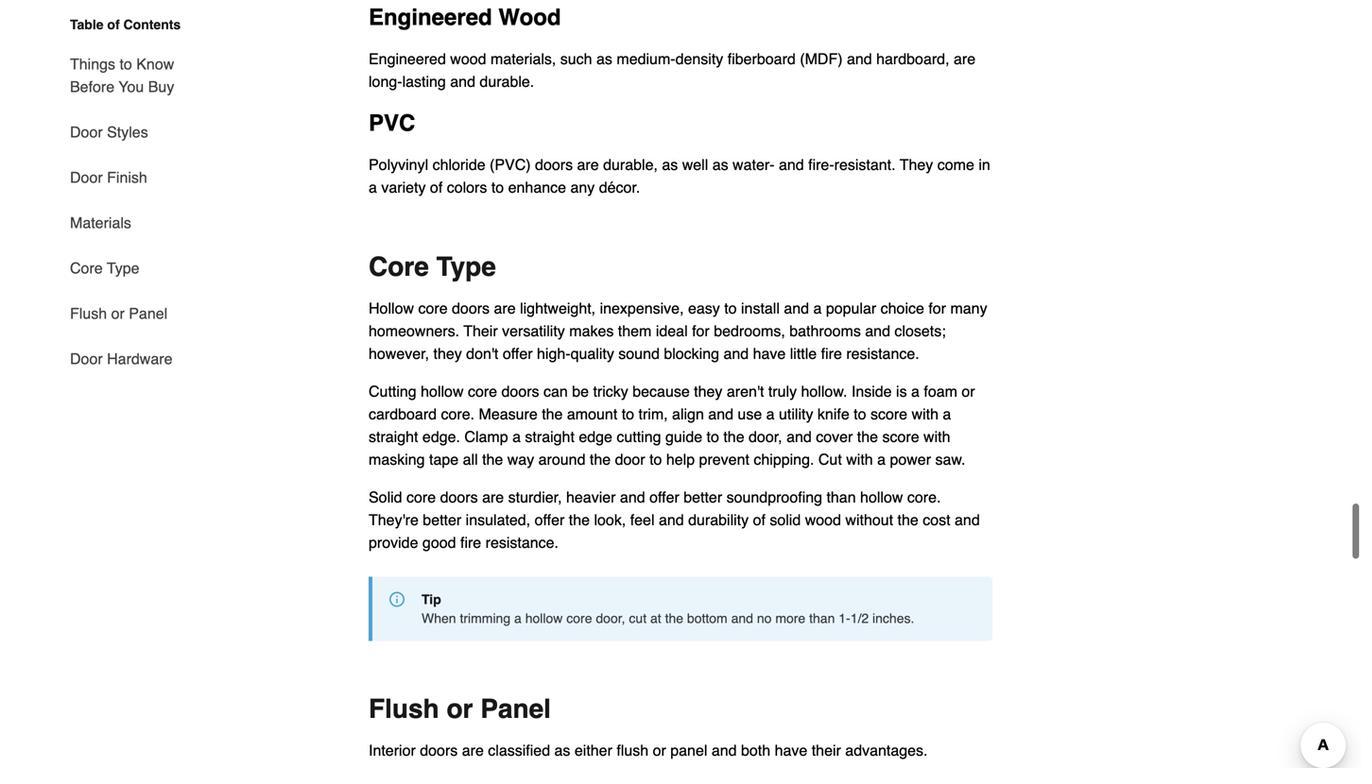 Task type: vqa. For each thing, say whether or not it's contained in the screenshot.
the bottom holes
no



Task type: describe. For each thing, give the bounding box(es) containing it.
foam
[[924, 383, 958, 400]]

they inside "cutting hollow core doors can be tricky because they aren't truly hollow. inside is a foam or cardboard core. measure the amount to trim, align and use a utility knife to score with a straight edge. clamp a straight edge cutting guide to the door, and cover the score with masking tape all the way around the door to help prevent chipping. cut with a power saw."
[[694, 383, 723, 400]]

things to know before you buy
[[70, 55, 174, 96]]

2 horizontal spatial offer
[[650, 489, 680, 506]]

are left classified
[[462, 742, 484, 760]]

to up cutting
[[622, 406, 635, 423]]

a inside "polyvinyl chloride (pvc) doors are durable, as well as water- and fire-resistant. they come in a variety of colors to enhance any décor."
[[369, 179, 377, 196]]

in
[[979, 156, 991, 173]]

buy
[[148, 78, 174, 96]]

fire-
[[809, 156, 835, 173]]

and left use
[[709, 406, 734, 423]]

and left both
[[712, 742, 737, 760]]

to down inside
[[854, 406, 867, 423]]

core. inside "cutting hollow core doors can be tricky because they aren't truly hollow. inside is a foam or cardboard core. measure the amount to trim, align and use a utility knife to score with a straight edge. clamp a straight edge cutting guide to the door, and cover the score with masking tape all the way around the door to help prevent chipping. cut with a power saw."
[[441, 406, 475, 423]]

variety
[[381, 179, 426, 196]]

choice
[[881, 300, 925, 317]]

and down utility
[[787, 428, 812, 446]]

1 vertical spatial flush
[[369, 695, 439, 725]]

water-
[[733, 156, 775, 173]]

doors inside "cutting hollow core doors can be tricky because they aren't truly hollow. inside is a foam or cardboard core. measure the amount to trim, align and use a utility knife to score with a straight edge. clamp a straight edge cutting guide to the door, and cover the score with masking tape all the way around the door to help prevent chipping. cut with a power saw."
[[502, 383, 540, 400]]

2 vertical spatial with
[[847, 451, 874, 468]]

and right 'cost' at the bottom of the page
[[955, 512, 980, 529]]

doors right interior
[[420, 742, 458, 760]]

the right all
[[482, 451, 503, 468]]

tape
[[429, 451, 459, 468]]

trim,
[[639, 406, 668, 423]]

around
[[539, 451, 586, 468]]

resistance. inside solid core doors are sturdier, heavier and offer better soundproofing than hollow core. they're better insulated, offer the look, feel and durability of solid wood without the cost and provide good fire resistance.
[[486, 534, 559, 552]]

feel
[[631, 512, 655, 529]]

truly
[[769, 383, 797, 400]]

and right (mdf)
[[847, 50, 873, 67]]

2 vertical spatial offer
[[535, 512, 565, 529]]

hollow core doors are lightweight, inexpensive, easy to install and a popular choice for many homeowners. their versatility makes them ideal for bedrooms, bathrooms and closets; however, they don't offer high-quality sound blocking and have little fire resistance.
[[369, 300, 988, 363]]

the right cover
[[858, 428, 879, 446]]

core type inside table of contents element
[[70, 260, 140, 277]]

homeowners.
[[369, 322, 460, 340]]

install
[[741, 300, 780, 317]]

cost
[[923, 512, 951, 529]]

clamp
[[465, 428, 508, 446]]

come
[[938, 156, 975, 173]]

long-
[[369, 73, 402, 90]]

materials link
[[70, 200, 131, 246]]

a up 'way'
[[513, 428, 521, 446]]

of inside table of contents element
[[107, 17, 120, 32]]

to inside "polyvinyl chloride (pvc) doors are durable, as well as water- and fire-resistant. they come in a variety of colors to enhance any décor."
[[492, 179, 504, 196]]

chloride
[[433, 156, 486, 173]]

to left the help
[[650, 451, 662, 468]]

power
[[890, 451, 932, 468]]

resistant.
[[835, 156, 896, 173]]

flush inside table of contents element
[[70, 305, 107, 322]]

door styles link
[[70, 110, 148, 155]]

1 horizontal spatial type
[[437, 252, 496, 282]]

because
[[633, 383, 690, 400]]

1 vertical spatial have
[[775, 742, 808, 760]]

enhance
[[508, 179, 566, 196]]

as left either
[[555, 742, 571, 760]]

such
[[561, 50, 593, 67]]

door finish
[[70, 169, 147, 186]]

them
[[618, 322, 652, 340]]

door, inside tip when trimming a hollow core door, cut at the bottom and no more than 1-1/2 inches.
[[596, 611, 626, 626]]

as inside engineered wood materials, such as medium-density fiberboard (mdf) and hardboard, are long-lasting and durable.
[[597, 50, 613, 67]]

cutting
[[369, 383, 417, 400]]

panel inside table of contents element
[[129, 305, 168, 322]]

door finish link
[[70, 155, 147, 200]]

they
[[900, 156, 934, 173]]

and right lasting
[[450, 73, 476, 90]]

décor.
[[599, 179, 641, 196]]

little
[[790, 345, 817, 363]]

saw.
[[936, 451, 966, 468]]

core. inside solid core doors are sturdier, heavier and offer better soundproofing than hollow core. they're better insulated, offer the look, feel and durability of solid wood without the cost and provide good fire resistance.
[[908, 489, 941, 506]]

as left well
[[662, 156, 678, 173]]

hardware
[[107, 350, 173, 368]]

easy
[[688, 300, 720, 317]]

a left power
[[878, 451, 886, 468]]

core inside hollow core doors are lightweight, inexpensive, easy to install and a popular choice for many homeowners. their versatility makes them ideal for bedrooms, bathrooms and closets; however, they don't offer high-quality sound blocking and have little fire resistance.
[[418, 300, 448, 317]]

provide
[[369, 534, 418, 552]]

bathrooms
[[790, 322, 861, 340]]

any
[[571, 179, 595, 196]]

1 horizontal spatial core type
[[369, 252, 496, 282]]

door
[[615, 451, 646, 468]]

1 vertical spatial with
[[924, 428, 951, 446]]

is
[[897, 383, 907, 400]]

interior
[[369, 742, 416, 760]]

cut
[[819, 451, 842, 468]]

have inside hollow core doors are lightweight, inexpensive, easy to install and a popular choice for many homeowners. their versatility makes them ideal for bedrooms, bathrooms and closets; however, they don't offer high-quality sound blocking and have little fire resistance.
[[753, 345, 786, 363]]

table of contents
[[70, 17, 181, 32]]

a inside tip when trimming a hollow core door, cut at the bottom and no more than 1-1/2 inches.
[[514, 611, 522, 626]]

inexpensive,
[[600, 300, 684, 317]]

hardboard,
[[877, 50, 950, 67]]

styles
[[107, 123, 148, 141]]

solid
[[770, 512, 801, 529]]

offer inside hollow core doors are lightweight, inexpensive, easy to install and a popular choice for many homeowners. their versatility makes them ideal for bedrooms, bathrooms and closets; however, they don't offer high-quality sound blocking and have little fire resistance.
[[503, 345, 533, 363]]

and right feel
[[659, 512, 684, 529]]

than inside tip when trimming a hollow core door, cut at the bottom and no more than 1-1/2 inches.
[[810, 611, 835, 626]]

core inside solid core doors are sturdier, heavier and offer better soundproofing than hollow core. they're better insulated, offer the look, feel and durability of solid wood without the cost and provide good fire resistance.
[[407, 489, 436, 506]]

cut
[[629, 611, 647, 626]]

durable.
[[480, 73, 535, 90]]

table of contents element
[[55, 15, 197, 371]]

door for door hardware
[[70, 350, 103, 368]]

tricky
[[593, 383, 629, 400]]

help
[[667, 451, 695, 468]]

engineered for engineered wood
[[369, 4, 492, 30]]

are inside solid core doors are sturdier, heavier and offer better soundproofing than hollow core. they're better insulated, offer the look, feel and durability of solid wood without the cost and provide good fire resistance.
[[482, 489, 504, 506]]

solid
[[369, 489, 402, 506]]

they're
[[369, 512, 419, 529]]

door styles
[[70, 123, 148, 141]]

finish
[[107, 169, 147, 186]]

table
[[70, 17, 104, 32]]

their
[[464, 322, 498, 340]]

blocking
[[664, 345, 720, 363]]

quality
[[571, 345, 615, 363]]

contents
[[123, 17, 181, 32]]

both
[[741, 742, 771, 760]]

pvc
[[369, 110, 416, 136]]

trimming
[[460, 611, 511, 626]]

are inside engineered wood materials, such as medium-density fiberboard (mdf) and hardboard, are long-lasting and durable.
[[954, 50, 976, 67]]

the left 'cost' at the bottom of the page
[[898, 512, 919, 529]]

all
[[463, 451, 478, 468]]

the down edge
[[590, 451, 611, 468]]

1 horizontal spatial better
[[684, 489, 723, 506]]

door for door styles
[[70, 123, 103, 141]]



Task type: locate. For each thing, give the bounding box(es) containing it.
engineered for engineered wood materials, such as medium-density fiberboard (mdf) and hardboard, are long-lasting and durable.
[[369, 50, 446, 67]]

core up they're
[[407, 489, 436, 506]]

fire right good
[[461, 534, 482, 552]]

0 horizontal spatial wood
[[450, 50, 487, 67]]

fire inside hollow core doors are lightweight, inexpensive, easy to install and a popular choice for many homeowners. their versatility makes them ideal for bedrooms, bathrooms and closets; however, they don't offer high-quality sound blocking and have little fire resistance.
[[821, 345, 843, 363]]

0 horizontal spatial they
[[434, 345, 462, 363]]

flush or panel link
[[70, 291, 168, 337]]

door, left 'cut'
[[596, 611, 626, 626]]

0 vertical spatial offer
[[503, 345, 533, 363]]

doors inside "polyvinyl chloride (pvc) doors are durable, as well as water- and fire-resistant. they come in a variety of colors to enhance any décor."
[[535, 156, 573, 173]]

1 straight from the left
[[369, 428, 418, 446]]

1 vertical spatial panel
[[481, 695, 551, 725]]

info image
[[390, 592, 405, 608]]

core up hollow
[[369, 252, 429, 282]]

score
[[871, 406, 908, 423], [883, 428, 920, 446]]

a down foam
[[943, 406, 952, 423]]

1 horizontal spatial offer
[[535, 512, 565, 529]]

than up without
[[827, 489, 856, 506]]

0 vertical spatial door
[[70, 123, 103, 141]]

0 vertical spatial fire
[[821, 345, 843, 363]]

0 horizontal spatial core
[[70, 260, 103, 277]]

0 vertical spatial have
[[753, 345, 786, 363]]

or inside table of contents element
[[111, 305, 125, 322]]

of right table
[[107, 17, 120, 32]]

fire
[[821, 345, 843, 363], [461, 534, 482, 552]]

they up align
[[694, 383, 723, 400]]

1-
[[839, 611, 851, 626]]

0 horizontal spatial type
[[107, 260, 140, 277]]

chipping.
[[754, 451, 815, 468]]

0 vertical spatial for
[[929, 300, 947, 317]]

0 vertical spatial resistance.
[[847, 345, 920, 363]]

0 vertical spatial core.
[[441, 406, 475, 423]]

0 horizontal spatial straight
[[369, 428, 418, 446]]

2 vertical spatial hollow
[[526, 611, 563, 626]]

things
[[70, 55, 115, 73]]

sturdier,
[[508, 489, 562, 506]]

0 vertical spatial than
[[827, 489, 856, 506]]

1 horizontal spatial fire
[[821, 345, 843, 363]]

bedrooms,
[[714, 322, 786, 340]]

0 horizontal spatial core type
[[70, 260, 140, 277]]

0 horizontal spatial fire
[[461, 534, 482, 552]]

medium-
[[617, 50, 676, 67]]

to up prevent
[[707, 428, 720, 446]]

1 horizontal spatial panel
[[481, 695, 551, 725]]

inside
[[852, 383, 892, 400]]

1 horizontal spatial door,
[[749, 428, 783, 446]]

materials,
[[491, 50, 556, 67]]

core type up hollow
[[369, 252, 496, 282]]

the up prevent
[[724, 428, 745, 446]]

flush or panel up door hardware link
[[70, 305, 168, 322]]

0 horizontal spatial panel
[[129, 305, 168, 322]]

colors
[[447, 179, 487, 196]]

align
[[672, 406, 704, 423]]

3 door from the top
[[70, 350, 103, 368]]

sound
[[619, 345, 660, 363]]

offer
[[503, 345, 533, 363], [650, 489, 680, 506], [535, 512, 565, 529]]

cutting
[[617, 428, 662, 446]]

1 vertical spatial than
[[810, 611, 835, 626]]

are inside "polyvinyl chloride (pvc) doors are durable, as well as water- and fire-resistant. they come in a variety of colors to enhance any décor."
[[577, 156, 599, 173]]

to inside hollow core doors are lightweight, inexpensive, easy to install and a popular choice for many homeowners. their versatility makes them ideal for bedrooms, bathrooms and closets; however, they don't offer high-quality sound blocking and have little fire resistance.
[[725, 300, 737, 317]]

and right install
[[784, 300, 810, 317]]

1 horizontal spatial they
[[694, 383, 723, 400]]

at
[[651, 611, 662, 626]]

0 horizontal spatial hollow
[[421, 383, 464, 400]]

and down bedrooms, on the top of page
[[724, 345, 749, 363]]

engineered wood materials, such as medium-density fiberboard (mdf) and hardboard, are long-lasting and durable.
[[369, 50, 976, 90]]

wood inside engineered wood materials, such as medium-density fiberboard (mdf) and hardboard, are long-lasting and durable.
[[450, 50, 487, 67]]

0 horizontal spatial resistance.
[[486, 534, 559, 552]]

core type
[[369, 252, 496, 282], [70, 260, 140, 277]]

door hardware
[[70, 350, 173, 368]]

1 vertical spatial wood
[[805, 512, 842, 529]]

core. up edge. at left bottom
[[441, 406, 475, 423]]

of inside "polyvinyl chloride (pvc) doors are durable, as well as water- and fire-resistant. they come in a variety of colors to enhance any décor."
[[430, 179, 443, 196]]

1 horizontal spatial core.
[[908, 489, 941, 506]]

classified
[[488, 742, 550, 760]]

1 vertical spatial of
[[430, 179, 443, 196]]

hollow right trimming
[[526, 611, 563, 626]]

insulated,
[[466, 512, 531, 529]]

versatility
[[502, 322, 565, 340]]

for down easy
[[692, 322, 710, 340]]

to right easy
[[725, 300, 737, 317]]

0 vertical spatial they
[[434, 345, 462, 363]]

polyvinyl
[[369, 156, 429, 173]]

core
[[369, 252, 429, 282], [70, 260, 103, 277]]

guide
[[666, 428, 703, 446]]

1 vertical spatial resistance.
[[486, 534, 559, 552]]

they inside hollow core doors are lightweight, inexpensive, easy to install and a popular choice for many homeowners. their versatility makes them ideal for bedrooms, bathrooms and closets; however, they don't offer high-quality sound blocking and have little fire resistance.
[[434, 345, 462, 363]]

or right foam
[[962, 383, 976, 400]]

a left variety on the top
[[369, 179, 377, 196]]

of left solid
[[753, 512, 766, 529]]

0 vertical spatial score
[[871, 406, 908, 423]]

resistance. inside hollow core doors are lightweight, inexpensive, easy to install and a popular choice for many homeowners. their versatility makes them ideal for bedrooms, bathrooms and closets; however, they don't offer high-quality sound blocking and have little fire resistance.
[[847, 345, 920, 363]]

and inside "polyvinyl chloride (pvc) doors are durable, as well as water- and fire-resistant. they come in a variety of colors to enhance any décor."
[[779, 156, 804, 173]]

better up good
[[423, 512, 462, 529]]

are inside hollow core doors are lightweight, inexpensive, easy to install and a popular choice for many homeowners. their versatility makes them ideal for bedrooms, bathrooms and closets; however, they don't offer high-quality sound blocking and have little fire resistance.
[[494, 300, 516, 317]]

better up durability
[[684, 489, 723, 506]]

0 horizontal spatial core.
[[441, 406, 475, 423]]

wood inside solid core doors are sturdier, heavier and offer better soundproofing than hollow core. they're better insulated, offer the look, feel and durability of solid wood without the cost and provide good fire resistance.
[[805, 512, 842, 529]]

core left 'cut'
[[567, 611, 593, 626]]

lightweight,
[[520, 300, 596, 317]]

hollow
[[369, 300, 414, 317]]

as right 'such'
[[597, 50, 613, 67]]

1 horizontal spatial core
[[369, 252, 429, 282]]

0 vertical spatial better
[[684, 489, 723, 506]]

1 vertical spatial better
[[423, 512, 462, 529]]

can
[[544, 383, 568, 400]]

door left finish at left top
[[70, 169, 103, 186]]

1 horizontal spatial flush
[[369, 695, 439, 725]]

fire inside solid core doors are sturdier, heavier and offer better soundproofing than hollow core. they're better insulated, offer the look, feel and durability of solid wood without the cost and provide good fire resistance.
[[461, 534, 482, 552]]

0 horizontal spatial better
[[423, 512, 462, 529]]

1 vertical spatial score
[[883, 428, 920, 446]]

hollow inside tip when trimming a hollow core door, cut at the bottom and no more than 1-1/2 inches.
[[526, 611, 563, 626]]

door,
[[749, 428, 783, 446], [596, 611, 626, 626]]

of inside solid core doors are sturdier, heavier and offer better soundproofing than hollow core. they're better insulated, offer the look, feel and durability of solid wood without the cost and provide good fire resistance.
[[753, 512, 766, 529]]

0 vertical spatial panel
[[129, 305, 168, 322]]

or up door hardware link
[[111, 305, 125, 322]]

1 vertical spatial door
[[70, 169, 103, 186]]

panel
[[129, 305, 168, 322], [481, 695, 551, 725]]

(pvc)
[[490, 156, 531, 173]]

be
[[572, 383, 589, 400]]

of left colors
[[430, 179, 443, 196]]

fire down bathrooms
[[821, 345, 843, 363]]

a right trimming
[[514, 611, 522, 626]]

are
[[954, 50, 976, 67], [577, 156, 599, 173], [494, 300, 516, 317], [482, 489, 504, 506], [462, 742, 484, 760]]

1 horizontal spatial straight
[[525, 428, 575, 446]]

a right the 'is'
[[912, 383, 920, 400]]

0 vertical spatial with
[[912, 406, 939, 423]]

2 door from the top
[[70, 169, 103, 186]]

wood
[[499, 4, 561, 30]]

straight up masking in the bottom of the page
[[369, 428, 418, 446]]

0 horizontal spatial flush or panel
[[70, 305, 168, 322]]

measure
[[479, 406, 538, 423]]

the right at
[[665, 611, 684, 626]]

0 horizontal spatial offer
[[503, 345, 533, 363]]

and left fire-
[[779, 156, 804, 173]]

better
[[684, 489, 723, 506], [423, 512, 462, 529]]

flush up interior
[[369, 695, 439, 725]]

1/2
[[851, 611, 869, 626]]

engineered inside engineered wood materials, such as medium-density fiberboard (mdf) and hardboard, are long-lasting and durable.
[[369, 50, 446, 67]]

of
[[107, 17, 120, 32], [430, 179, 443, 196], [753, 512, 766, 529]]

utility
[[779, 406, 814, 423]]

knife
[[818, 406, 850, 423]]

resistance. up inside
[[847, 345, 920, 363]]

1 vertical spatial engineered
[[369, 50, 446, 67]]

2 vertical spatial of
[[753, 512, 766, 529]]

either
[[575, 742, 613, 760]]

door hardware link
[[70, 337, 173, 371]]

hollow.
[[802, 383, 848, 400]]

0 horizontal spatial of
[[107, 17, 120, 32]]

hollow inside "cutting hollow core doors can be tricky because they aren't truly hollow. inside is a foam or cardboard core. measure the amount to trim, align and use a utility knife to score with a straight edge. clamp a straight edge cutting guide to the door, and cover the score with masking tape all the way around the door to help prevent chipping. cut with a power saw."
[[421, 383, 464, 400]]

cardboard
[[369, 406, 437, 423]]

the down heavier
[[569, 512, 590, 529]]

doors up measure
[[502, 383, 540, 400]]

1 horizontal spatial for
[[929, 300, 947, 317]]

tip
[[422, 592, 441, 608]]

are up insulated,
[[482, 489, 504, 506]]

a inside hollow core doors are lightweight, inexpensive, easy to install and a popular choice for many homeowners. their versatility makes them ideal for bedrooms, bathrooms and closets; however, they don't offer high-quality sound blocking and have little fire resistance.
[[814, 300, 822, 317]]

or inside "cutting hollow core doors can be tricky because they aren't truly hollow. inside is a foam or cardboard core. measure the amount to trim, align and use a utility knife to score with a straight edge. clamp a straight edge cutting guide to the door, and cover the score with masking tape all the way around the door to help prevent chipping. cut with a power saw."
[[962, 383, 976, 400]]

1 horizontal spatial of
[[430, 179, 443, 196]]

0 horizontal spatial flush
[[70, 305, 107, 322]]

0 vertical spatial engineered
[[369, 4, 492, 30]]

flush or panel inside table of contents element
[[70, 305, 168, 322]]

to up you
[[120, 55, 132, 73]]

without
[[846, 512, 894, 529]]

core up homeowners.
[[418, 300, 448, 317]]

know
[[136, 55, 174, 73]]

core type down materials link
[[70, 260, 140, 277]]

to inside things to know before you buy
[[120, 55, 132, 73]]

the inside tip when trimming a hollow core door, cut at the bottom and no more than 1-1/2 inches.
[[665, 611, 684, 626]]

type up their
[[437, 252, 496, 282]]

when
[[422, 611, 456, 626]]

as
[[597, 50, 613, 67], [662, 156, 678, 173], [713, 156, 729, 173], [555, 742, 571, 760]]

core down materials link
[[70, 260, 103, 277]]

0 vertical spatial hollow
[[421, 383, 464, 400]]

lasting
[[402, 73, 446, 90]]

you
[[119, 78, 144, 96]]

doors inside solid core doors are sturdier, heavier and offer better soundproofing than hollow core. they're better insulated, offer the look, feel and durability of solid wood without the cost and provide good fire resistance.
[[440, 489, 478, 506]]

with right cut
[[847, 451, 874, 468]]

edge.
[[423, 428, 461, 446]]

hollow inside solid core doors are sturdier, heavier and offer better soundproofing than hollow core. they're better insulated, offer the look, feel and durability of solid wood without the cost and provide good fire resistance.
[[861, 489, 904, 506]]

score up power
[[883, 428, 920, 446]]

than inside solid core doors are sturdier, heavier and offer better soundproofing than hollow core. they're better insulated, offer the look, feel and durability of solid wood without the cost and provide good fire resistance.
[[827, 489, 856, 506]]

hollow up edge. at left bottom
[[421, 383, 464, 400]]

1 horizontal spatial flush or panel
[[369, 695, 551, 725]]

and up feel
[[620, 489, 646, 506]]

aren't
[[727, 383, 765, 400]]

edge
[[579, 428, 613, 446]]

advantages.
[[846, 742, 928, 760]]

for up closets;
[[929, 300, 947, 317]]

0 horizontal spatial for
[[692, 322, 710, 340]]

a right use
[[767, 406, 775, 423]]

interior doors are classified as either flush or panel and both have their advantages.
[[369, 742, 928, 760]]

wood right solid
[[805, 512, 842, 529]]

door left hardware
[[70, 350, 103, 368]]

resistance.
[[847, 345, 920, 363], [486, 534, 559, 552]]

1 door from the top
[[70, 123, 103, 141]]

and
[[847, 50, 873, 67], [450, 73, 476, 90], [779, 156, 804, 173], [784, 300, 810, 317], [866, 322, 891, 340], [724, 345, 749, 363], [709, 406, 734, 423], [787, 428, 812, 446], [620, 489, 646, 506], [659, 512, 684, 529], [955, 512, 980, 529], [732, 611, 754, 626], [712, 742, 737, 760]]

1 vertical spatial fire
[[461, 534, 482, 552]]

1 vertical spatial door,
[[596, 611, 626, 626]]

and down the choice on the top of page
[[866, 322, 891, 340]]

have left their
[[775, 742, 808, 760]]

door for door finish
[[70, 169, 103, 186]]

fiberboard
[[728, 50, 796, 67]]

than left 1-
[[810, 611, 835, 626]]

2 engineered from the top
[[369, 50, 446, 67]]

and left no
[[732, 611, 754, 626]]

a up bathrooms
[[814, 300, 822, 317]]

type up 'flush or panel' link
[[107, 260, 140, 277]]

good
[[423, 534, 456, 552]]

or right flush
[[653, 742, 667, 760]]

0 vertical spatial door,
[[749, 428, 783, 446]]

have down bedrooms, on the top of page
[[753, 345, 786, 363]]

popular
[[826, 300, 877, 317]]

1 vertical spatial offer
[[650, 489, 680, 506]]

1 horizontal spatial resistance.
[[847, 345, 920, 363]]

panel up classified
[[481, 695, 551, 725]]

0 vertical spatial of
[[107, 17, 120, 32]]

hollow up without
[[861, 489, 904, 506]]

1 vertical spatial flush or panel
[[369, 695, 551, 725]]

2 straight from the left
[[525, 428, 575, 446]]

panel up hardware
[[129, 305, 168, 322]]

doors inside hollow core doors are lightweight, inexpensive, easy to install and a popular choice for many homeowners. their versatility makes them ideal for bedrooms, bathrooms and closets; however, they don't offer high-quality sound blocking and have little fire resistance.
[[452, 300, 490, 317]]

way
[[508, 451, 535, 468]]

1 vertical spatial they
[[694, 383, 723, 400]]

straight up around
[[525, 428, 575, 446]]

the
[[542, 406, 563, 423], [724, 428, 745, 446], [858, 428, 879, 446], [482, 451, 503, 468], [590, 451, 611, 468], [569, 512, 590, 529], [898, 512, 919, 529], [665, 611, 684, 626]]

their
[[812, 742, 842, 760]]

for
[[929, 300, 947, 317], [692, 322, 710, 340]]

2 vertical spatial door
[[70, 350, 103, 368]]

core inside tip when trimming a hollow core door, cut at the bottom and no more than 1-1/2 inches.
[[567, 611, 593, 626]]

core inside table of contents element
[[70, 260, 103, 277]]

or down the when
[[447, 695, 473, 725]]

makes
[[570, 322, 614, 340]]

offer down sturdier,
[[535, 512, 565, 529]]

1 horizontal spatial hollow
[[526, 611, 563, 626]]

they left don't
[[434, 345, 462, 363]]

and inside tip when trimming a hollow core door, cut at the bottom and no more than 1-1/2 inches.
[[732, 611, 754, 626]]

door, inside "cutting hollow core doors can be tricky because they aren't truly hollow. inside is a foam or cardboard core. measure the amount to trim, align and use a utility knife to score with a straight edge. clamp a straight edge cutting guide to the door, and cover the score with masking tape all the way around the door to help prevent chipping. cut with a power saw."
[[749, 428, 783, 446]]

are right hardboard,
[[954, 50, 976, 67]]

2 horizontal spatial hollow
[[861, 489, 904, 506]]

don't
[[466, 345, 499, 363]]

door inside "link"
[[70, 123, 103, 141]]

density
[[676, 50, 724, 67]]

masking
[[369, 451, 425, 468]]

ideal
[[656, 322, 688, 340]]

1 vertical spatial hollow
[[861, 489, 904, 506]]

wood down engineered wood at the top of page
[[450, 50, 487, 67]]

0 vertical spatial flush or panel
[[70, 305, 168, 322]]

before
[[70, 78, 115, 96]]

to down (pvc)
[[492, 179, 504, 196]]

offer down versatility
[[503, 345, 533, 363]]

0 horizontal spatial door,
[[596, 611, 626, 626]]

1 vertical spatial for
[[692, 322, 710, 340]]

cutting hollow core doors can be tricky because they aren't truly hollow. inside is a foam or cardboard core. measure the amount to trim, align and use a utility knife to score with a straight edge. clamp a straight edge cutting guide to the door, and cover the score with masking tape all the way around the door to help prevent chipping. cut with a power saw.
[[369, 383, 976, 468]]

type inside table of contents element
[[107, 260, 140, 277]]

0 vertical spatial wood
[[450, 50, 487, 67]]

doors down all
[[440, 489, 478, 506]]

1 engineered from the top
[[369, 4, 492, 30]]

doors up enhance
[[535, 156, 573, 173]]

flush down core type link
[[70, 305, 107, 322]]

or
[[111, 305, 125, 322], [962, 383, 976, 400], [447, 695, 473, 725], [653, 742, 667, 760]]

door, down use
[[749, 428, 783, 446]]

1 vertical spatial core.
[[908, 489, 941, 506]]

as right well
[[713, 156, 729, 173]]

offer up feel
[[650, 489, 680, 506]]

resistance. down insulated,
[[486, 534, 559, 552]]

the down can
[[542, 406, 563, 423]]

2 horizontal spatial of
[[753, 512, 766, 529]]

doors up their
[[452, 300, 490, 317]]

with down foam
[[912, 406, 939, 423]]

core inside "cutting hollow core doors can be tricky because they aren't truly hollow. inside is a foam or cardboard core. measure the amount to trim, align and use a utility knife to score with a straight edge. clamp a straight edge cutting guide to the door, and cover the score with masking tape all the way around the door to help prevent chipping. cut with a power saw."
[[468, 383, 498, 400]]

more
[[776, 611, 806, 626]]

core
[[418, 300, 448, 317], [468, 383, 498, 400], [407, 489, 436, 506], [567, 611, 593, 626]]

things to know before you buy link
[[70, 42, 197, 110]]

durability
[[689, 512, 749, 529]]

0 vertical spatial flush
[[70, 305, 107, 322]]

1 horizontal spatial wood
[[805, 512, 842, 529]]



